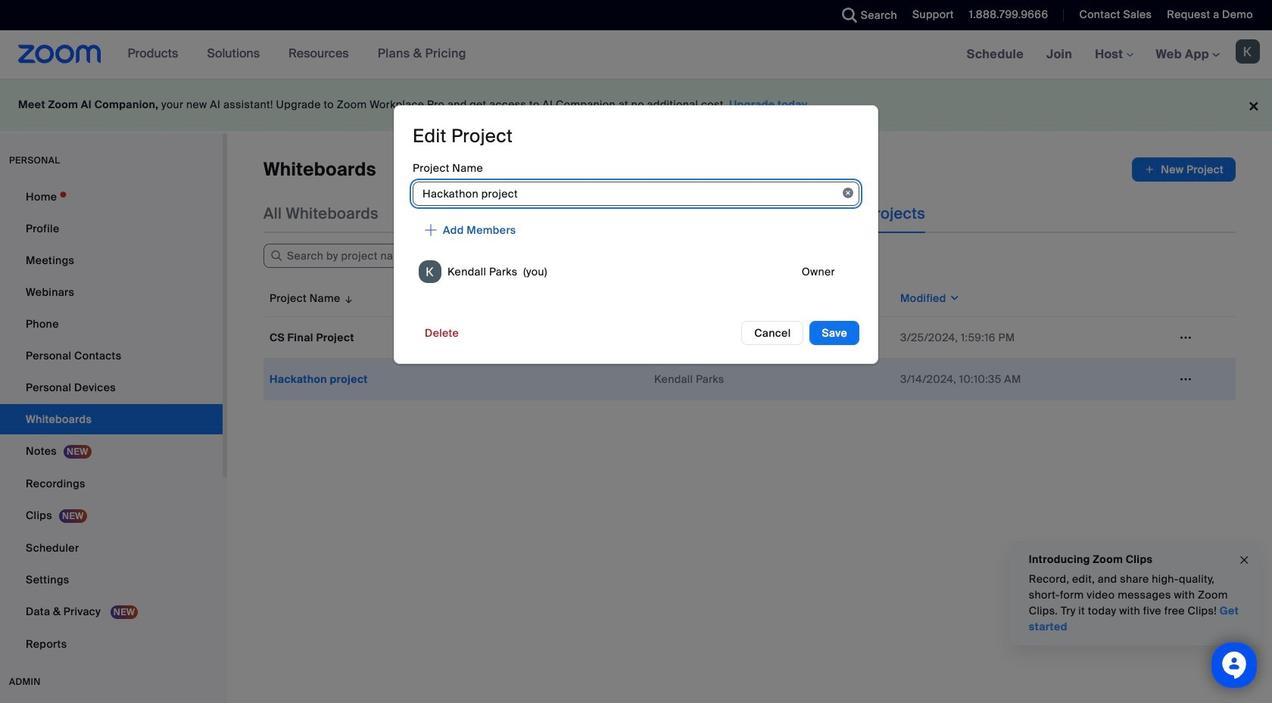 Task type: vqa. For each thing, say whether or not it's contained in the screenshot.
ARROW DOWN icon
yes



Task type: describe. For each thing, give the bounding box(es) containing it.
Search text field
[[264, 244, 445, 268]]

kendall parks owner element
[[413, 255, 860, 290]]

kendall parks avatar image
[[419, 261, 442, 284]]

tabs of all whiteboard page tab list
[[264, 194, 926, 233]]

edit project image
[[1174, 331, 1198, 345]]

arrow down image
[[340, 289, 354, 307]]



Task type: locate. For each thing, give the bounding box(es) containing it.
application
[[264, 280, 1236, 401]]

e.g. Happy Crew text field
[[413, 182, 860, 206]]

banner
[[0, 30, 1272, 80]]

footer
[[0, 79, 1272, 131]]

heading
[[413, 124, 513, 148]]

dialog
[[394, 106, 879, 365]]

close image
[[1238, 552, 1250, 569]]

product information navigation
[[116, 30, 478, 79]]

personal menu menu
[[0, 182, 223, 661]]

add image
[[1145, 162, 1155, 177]]

meetings navigation
[[956, 30, 1272, 80]]

edit project image
[[1174, 373, 1198, 386]]



